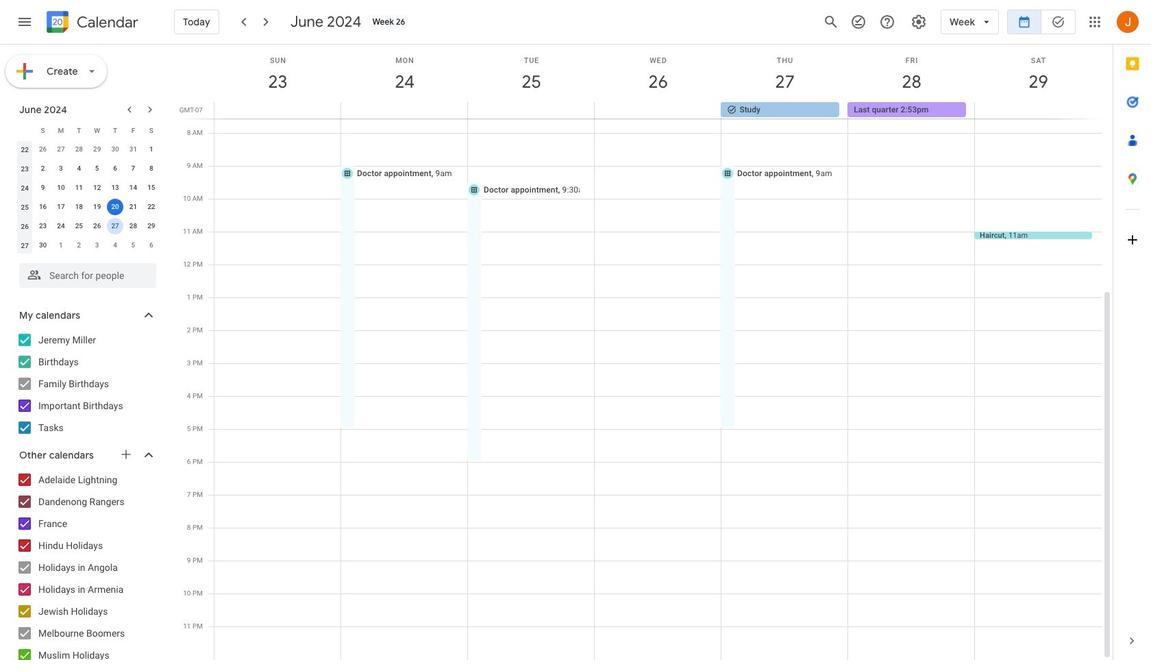 Task type: vqa. For each thing, say whether or not it's contained in the screenshot.
the to the bottom
no



Task type: describe. For each thing, give the bounding box(es) containing it.
heading inside 'calendar' element
[[74, 14, 138, 31]]

13 element
[[107, 180, 123, 196]]

26 element
[[89, 218, 105, 234]]

july 2 element
[[71, 237, 87, 254]]

monday, june 24 element
[[341, 45, 468, 102]]

25 element
[[71, 218, 87, 234]]

6 element
[[107, 160, 123, 177]]

21 element
[[125, 199, 141, 215]]

Search for people text field
[[27, 263, 148, 288]]

may 27 element
[[53, 141, 69, 158]]

row group inside june 2024 'grid'
[[16, 140, 160, 255]]

16 element
[[35, 199, 51, 215]]

8 element
[[143, 160, 160, 177]]

20, today element
[[107, 199, 123, 215]]

28 element
[[125, 218, 141, 234]]

7 element
[[125, 160, 141, 177]]

11 element
[[71, 180, 87, 196]]

9 element
[[35, 180, 51, 196]]

friday, june 28 element
[[849, 45, 975, 102]]

1 element
[[143, 141, 160, 158]]

may 28 element
[[71, 141, 87, 158]]

june 2024 grid
[[13, 121, 160, 255]]

may 26 element
[[35, 141, 51, 158]]

22 element
[[143, 199, 160, 215]]

4 element
[[71, 160, 87, 177]]

23 element
[[35, 218, 51, 234]]

calendar element
[[44, 8, 138, 38]]

2 element
[[35, 160, 51, 177]]

wednesday, june 26 element
[[595, 45, 722, 102]]

29 element
[[143, 218, 160, 234]]

27 element
[[107, 218, 123, 234]]

main drawer image
[[16, 14, 33, 30]]

my calendars list
[[3, 329, 170, 439]]

saturday, june 29 element
[[975, 45, 1102, 102]]

18 element
[[71, 199, 87, 215]]

july 3 element
[[89, 237, 105, 254]]

sunday, june 23 element
[[215, 45, 341, 102]]



Task type: locate. For each thing, give the bounding box(es) containing it.
tuesday, june 25 element
[[468, 45, 595, 102]]

column header
[[16, 121, 34, 140]]

may 31 element
[[125, 141, 141, 158]]

column header inside june 2024 'grid'
[[16, 121, 34, 140]]

None search field
[[0, 258, 170, 288]]

thursday, june 27 element
[[722, 45, 849, 102]]

other calendars list
[[3, 469, 170, 660]]

19 element
[[89, 199, 105, 215]]

12 element
[[89, 180, 105, 196]]

tab list
[[1114, 45, 1151, 622]]

heading
[[74, 14, 138, 31]]

5 element
[[89, 160, 105, 177]]

17 element
[[53, 199, 69, 215]]

grid
[[175, 45, 1113, 660]]

row
[[208, 102, 1113, 119], [16, 121, 160, 140], [16, 140, 160, 159], [16, 159, 160, 178], [16, 178, 160, 197], [16, 197, 160, 217], [16, 217, 160, 236], [16, 236, 160, 255]]

july 4 element
[[107, 237, 123, 254]]

3 element
[[53, 160, 69, 177]]

10 element
[[53, 180, 69, 196]]

settings menu image
[[911, 14, 927, 30]]

july 5 element
[[125, 237, 141, 254]]

may 30 element
[[107, 141, 123, 158]]

14 element
[[125, 180, 141, 196]]

july 6 element
[[143, 237, 160, 254]]

24 element
[[53, 218, 69, 234]]

july 1 element
[[53, 237, 69, 254]]

add other calendars image
[[119, 448, 133, 461]]

may 29 element
[[89, 141, 105, 158]]

30 element
[[35, 237, 51, 254]]

row group
[[16, 140, 160, 255]]

15 element
[[143, 180, 160, 196]]

cell
[[215, 102, 341, 119], [341, 102, 468, 119], [468, 102, 595, 119], [595, 102, 721, 119], [975, 102, 1101, 119], [106, 197, 124, 217], [106, 217, 124, 236]]



